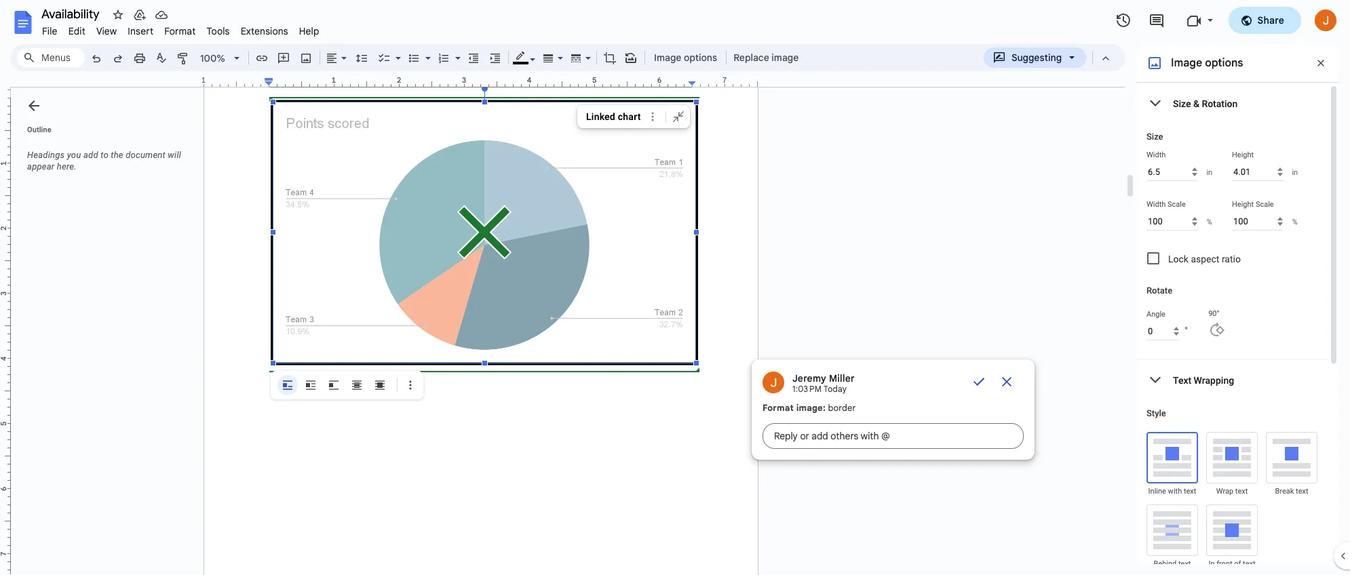 Task type: describe. For each thing, give the bounding box(es) containing it.
help
[[299, 25, 319, 37]]

scale for height scale
[[1256, 200, 1275, 209]]

size & rotation tab
[[1136, 83, 1329, 124]]

wrapping
[[1194, 375, 1235, 386]]

here.
[[57, 162, 77, 172]]

tools
[[207, 25, 230, 37]]

front
[[1217, 560, 1233, 569]]

0 horizontal spatial wrap text radio
[[301, 375, 321, 396]]

wrap
[[1217, 487, 1234, 496]]

image:
[[797, 403, 826, 414]]

Break text radio
[[1267, 432, 1318, 484]]

linked chart options image
[[646, 109, 661, 124]]

image
[[772, 52, 799, 64]]

share
[[1258, 14, 1285, 26]]

border dash image
[[569, 48, 584, 67]]

image options inside section
[[1172, 56, 1244, 70]]

&
[[1194, 98, 1200, 109]]

image options button
[[648, 48, 724, 68]]

of
[[1235, 560, 1242, 569]]

Height, measured in inches. Value must be between 0.01 and 66 text field
[[1233, 163, 1284, 181]]

extensions
[[241, 25, 288, 37]]

break
[[1276, 487, 1295, 496]]

options inside button
[[684, 52, 718, 64]]

in for width
[[1207, 168, 1213, 177]]

add
[[83, 150, 98, 160]]

mode and view toolbar
[[984, 44, 1117, 71]]

behind text
[[1154, 560, 1192, 569]]

edit
[[68, 25, 85, 37]]

insert menu item
[[122, 23, 159, 39]]

replace image
[[734, 52, 799, 64]]

chart options element
[[578, 105, 693, 128]]

format for format image: border
[[763, 403, 794, 414]]

1
[[201, 75, 206, 85]]

share button
[[1229, 7, 1302, 34]]

height scale
[[1233, 200, 1275, 209]]

text for break text
[[1297, 487, 1309, 496]]

text right the with
[[1184, 487, 1197, 496]]

image inside section
[[1172, 56, 1203, 70]]

the
[[111, 150, 123, 160]]

height for height
[[1233, 151, 1255, 160]]

file menu item
[[37, 23, 63, 39]]

1 vertical spatial in front of text radio
[[1207, 505, 1258, 557]]

right margin image
[[689, 77, 758, 87]]

Menus field
[[17, 48, 85, 67]]

Height Scale, measured in percents. Value must be between 0.9 and 1645 text field
[[1233, 212, 1284, 231]]

Angle, measured in degrees. Value must be between 0 and 360 text field
[[1147, 322, 1179, 341]]

border weight image
[[541, 48, 557, 67]]

Zoom text field
[[197, 49, 229, 68]]

width for width
[[1147, 151, 1166, 160]]

text for wrap text
[[1236, 487, 1248, 496]]

width scale
[[1147, 200, 1186, 209]]

tools menu item
[[201, 23, 235, 39]]

% for height scale
[[1293, 218, 1298, 226]]

suggesting
[[1012, 52, 1062, 64]]

menu bar inside menu bar banner
[[37, 18, 325, 40]]

jeremy miller 1:03 pm today
[[793, 373, 855, 394]]

inline
[[1149, 487, 1167, 496]]

size for size
[[1147, 132, 1164, 142]]

jeremy miller image
[[763, 372, 785, 394]]

today
[[824, 384, 847, 394]]

Lock aspect ratio checkbox
[[1148, 253, 1160, 265]]

height for height scale
[[1233, 200, 1255, 209]]

appear
[[27, 162, 55, 172]]

lock
[[1169, 254, 1189, 265]]

you
[[67, 150, 81, 160]]

option group inside image options application
[[278, 375, 390, 396]]

lock aspect ratio
[[1169, 254, 1241, 265]]

image options application
[[0, 0, 1351, 576]]

text for behind text
[[1179, 560, 1192, 569]]

1:03 pm
[[793, 384, 822, 394]]

image options section
[[1136, 44, 1340, 576]]

in front of text
[[1209, 560, 1256, 569]]

in for height
[[1293, 168, 1299, 177]]

line & paragraph spacing image
[[354, 48, 370, 67]]

rotation
[[1202, 98, 1238, 109]]



Task type: locate. For each thing, give the bounding box(es) containing it.
1 scale from the left
[[1168, 200, 1186, 209]]

format for format
[[164, 25, 196, 37]]

options up the right margin image at the top of page
[[684, 52, 718, 64]]

size up width, measured in inches. value must be between 0.01 and 66 'text box'
[[1147, 132, 1164, 142]]

headings
[[27, 150, 65, 160]]

1 horizontal spatial wrap text radio
[[1207, 432, 1258, 484]]

headings you add to the document will appear here.
[[27, 150, 181, 172]]

left margin image
[[204, 77, 273, 87]]

0 vertical spatial width
[[1147, 151, 1166, 160]]

1 horizontal spatial scale
[[1256, 200, 1275, 209]]

document outline element
[[11, 88, 195, 576]]

wrap text
[[1217, 487, 1248, 496]]

chart
[[618, 111, 641, 122]]

width
[[1147, 151, 1166, 160], [1147, 200, 1166, 209]]

image
[[654, 52, 682, 64], [1172, 56, 1203, 70]]

to
[[101, 150, 109, 160]]

1 horizontal spatial image
[[1172, 56, 1203, 70]]

Inline with text radio
[[1147, 432, 1199, 484]]

0 horizontal spatial scale
[[1168, 200, 1186, 209]]

size for size & rotation
[[1174, 98, 1192, 109]]

suggesting button
[[984, 48, 1087, 68]]

0 horizontal spatial in front of text radio
[[370, 375, 390, 396]]

menu bar
[[37, 18, 325, 40]]

size inside tab
[[1174, 98, 1192, 109]]

jeremy
[[793, 373, 827, 385]]

extensions menu item
[[235, 23, 294, 39]]

1 in from the left
[[1207, 168, 1213, 177]]

°
[[1185, 325, 1189, 337]]

2 scale from the left
[[1256, 200, 1275, 209]]

1 horizontal spatial %
[[1293, 218, 1298, 226]]

2 height from the top
[[1233, 200, 1255, 209]]

format
[[164, 25, 196, 37], [763, 403, 794, 414]]

0 vertical spatial format
[[164, 25, 196, 37]]

%
[[1207, 218, 1213, 226], [1293, 218, 1298, 226]]

Width, measured in inches. Value must be between 0.01 and 66 text field
[[1147, 163, 1198, 181]]

options
[[684, 52, 718, 64], [1206, 56, 1244, 70]]

height up the height scale, measured in percents. value must be between 0.9 and 1645 text box
[[1233, 200, 1255, 209]]

format down the 'jeremy miller' icon
[[763, 403, 794, 414]]

Rename text field
[[37, 5, 107, 22]]

miller
[[829, 373, 855, 385]]

Wrap text radio
[[301, 375, 321, 396], [1207, 432, 1258, 484]]

Star checkbox
[[109, 5, 128, 24]]

1 vertical spatial height
[[1233, 200, 1255, 209]]

scale for width scale
[[1168, 200, 1186, 209]]

In front of text radio
[[370, 375, 390, 396], [1207, 505, 1258, 557]]

replace
[[734, 52, 770, 64]]

style
[[1147, 409, 1167, 419]]

text right wrap
[[1236, 487, 1248, 496]]

format image: border
[[763, 403, 856, 414]]

0 horizontal spatial image
[[654, 52, 682, 64]]

0 horizontal spatial size
[[1147, 132, 1164, 142]]

aspect
[[1192, 254, 1220, 265]]

text wrapping
[[1174, 375, 1235, 386]]

wrap text radio left break text radio
[[301, 375, 321, 396]]

image options up the right margin image at the top of page
[[654, 52, 718, 64]]

1 vertical spatial wrap text radio
[[1207, 432, 1258, 484]]

in right height, measured in inches. value must be between 0.01 and 66 text field
[[1293, 168, 1299, 177]]

0 vertical spatial wrap text radio
[[301, 375, 321, 396]]

wrap text radio inside image options section
[[1207, 432, 1258, 484]]

Zoom field
[[195, 48, 246, 69]]

document
[[126, 150, 166, 160]]

1 horizontal spatial options
[[1206, 56, 1244, 70]]

top margin image
[[0, 33, 10, 102]]

0 horizontal spatial image options
[[654, 52, 718, 64]]

Width Scale, measured in percents. Value must be between 0.9 and 1016 text field
[[1147, 212, 1198, 231]]

main toolbar
[[84, 0, 803, 170]]

image options inside button
[[654, 52, 718, 64]]

0 vertical spatial height
[[1233, 151, 1255, 160]]

height
[[1233, 151, 1255, 160], [1233, 200, 1255, 209]]

Behind text radio
[[347, 375, 367, 396]]

image inside button
[[654, 52, 682, 64]]

insert
[[128, 25, 154, 37]]

0 horizontal spatial options
[[684, 52, 718, 64]]

in front of text radio up in front of text
[[1207, 505, 1258, 557]]

Behind text radio
[[1147, 505, 1199, 557]]

help menu item
[[294, 23, 325, 39]]

1 horizontal spatial size
[[1174, 98, 1192, 109]]

0 vertical spatial in front of text radio
[[370, 375, 390, 396]]

% right the height scale, measured in percents. value must be between 0.9 and 1645 text box
[[1293, 218, 1298, 226]]

menu bar containing file
[[37, 18, 325, 40]]

text
[[1174, 375, 1192, 386]]

1 horizontal spatial in
[[1293, 168, 1299, 177]]

image options up size & rotation
[[1172, 56, 1244, 70]]

angle
[[1147, 310, 1166, 319]]

outline
[[27, 126, 51, 134]]

size left &
[[1174, 98, 1192, 109]]

2 % from the left
[[1293, 218, 1298, 226]]

0 horizontal spatial format
[[164, 25, 196, 37]]

in front of text radio right behind text option
[[370, 375, 390, 396]]

0 horizontal spatial in
[[1207, 168, 1213, 177]]

Break text radio
[[324, 375, 344, 396]]

1 vertical spatial size
[[1147, 132, 1164, 142]]

% for width scale
[[1207, 218, 1213, 226]]

inline with text
[[1149, 487, 1197, 496]]

90°
[[1209, 310, 1220, 318]]

text
[[1184, 487, 1197, 496], [1236, 487, 1248, 496], [1297, 487, 1309, 496], [1179, 560, 1192, 569], [1244, 560, 1256, 569]]

1 vertical spatial format
[[763, 403, 794, 414]]

height up height, measured in inches. value must be between 0.01 and 66 text field
[[1233, 151, 1255, 160]]

break text
[[1276, 487, 1309, 496]]

rotate
[[1147, 286, 1173, 296]]

1 % from the left
[[1207, 218, 1213, 226]]

linked
[[586, 111, 616, 122]]

replace image button
[[730, 48, 803, 68]]

2 width from the top
[[1147, 200, 1166, 209]]

Reply field
[[763, 424, 1024, 449]]

1 height from the top
[[1233, 151, 1255, 160]]

will
[[168, 150, 181, 160]]

image options
[[654, 52, 718, 64], [1172, 56, 1244, 70]]

options up rotation
[[1206, 56, 1244, 70]]

text wrapping tab
[[1136, 360, 1329, 400]]

image up linked chart options image
[[654, 52, 682, 64]]

option group
[[278, 375, 390, 396]]

toolbar
[[274, 375, 421, 396]]

menu bar banner
[[0, 0, 1351, 576]]

behind
[[1154, 560, 1177, 569]]

border
[[828, 403, 856, 414]]

image up &
[[1172, 56, 1203, 70]]

size & rotation
[[1174, 98, 1238, 109]]

format left tools
[[164, 25, 196, 37]]

view
[[96, 25, 117, 37]]

view menu item
[[91, 23, 122, 39]]

1 horizontal spatial in front of text radio
[[1207, 505, 1258, 557]]

outline heading
[[11, 125, 195, 144]]

in
[[1209, 560, 1215, 569]]

text right of
[[1244, 560, 1256, 569]]

1 vertical spatial width
[[1147, 200, 1166, 209]]

format inside menu item
[[164, 25, 196, 37]]

width for width scale
[[1147, 200, 1166, 209]]

% right width scale, measured in percents. value must be between 0.9 and 1016 text field
[[1207, 218, 1213, 226]]

options inside section
[[1206, 56, 1244, 70]]

1 horizontal spatial format
[[763, 403, 794, 414]]

in right width, measured in inches. value must be between 0.01 and 66 'text box'
[[1207, 168, 1213, 177]]

size
[[1174, 98, 1192, 109], [1147, 132, 1164, 142]]

width up width, measured in inches. value must be between 0.01 and 66 'text box'
[[1147, 151, 1166, 160]]

scale up the height scale, measured in percents. value must be between 0.9 and 1645 text box
[[1256, 200, 1275, 209]]

width up width scale, measured in percents. value must be between 0.9 and 1016 text field
[[1147, 200, 1166, 209]]

format menu item
[[159, 23, 201, 39]]

file
[[42, 25, 57, 37]]

scale
[[1168, 200, 1186, 209], [1256, 200, 1275, 209]]

text right the break
[[1297, 487, 1309, 496]]

1 width from the top
[[1147, 151, 1166, 160]]

linked chart
[[586, 111, 641, 122]]

0 horizontal spatial %
[[1207, 218, 1213, 226]]

1 horizontal spatial image options
[[1172, 56, 1244, 70]]

with
[[1169, 487, 1183, 496]]

edit menu item
[[63, 23, 91, 39]]

scale up width scale, measured in percents. value must be between 0.9 and 1016 text field
[[1168, 200, 1186, 209]]

insert image image
[[298, 48, 314, 67]]

ratio
[[1222, 254, 1241, 265]]

in
[[1207, 168, 1213, 177], [1293, 168, 1299, 177]]

2 in from the left
[[1293, 168, 1299, 177]]

0 vertical spatial size
[[1174, 98, 1192, 109]]

text right behind
[[1179, 560, 1192, 569]]

In line radio
[[278, 375, 298, 396]]

wrap text radio up wrap text
[[1207, 432, 1258, 484]]



Task type: vqa. For each thing, say whether or not it's contained in the screenshot.
View at the top left of the page
yes



